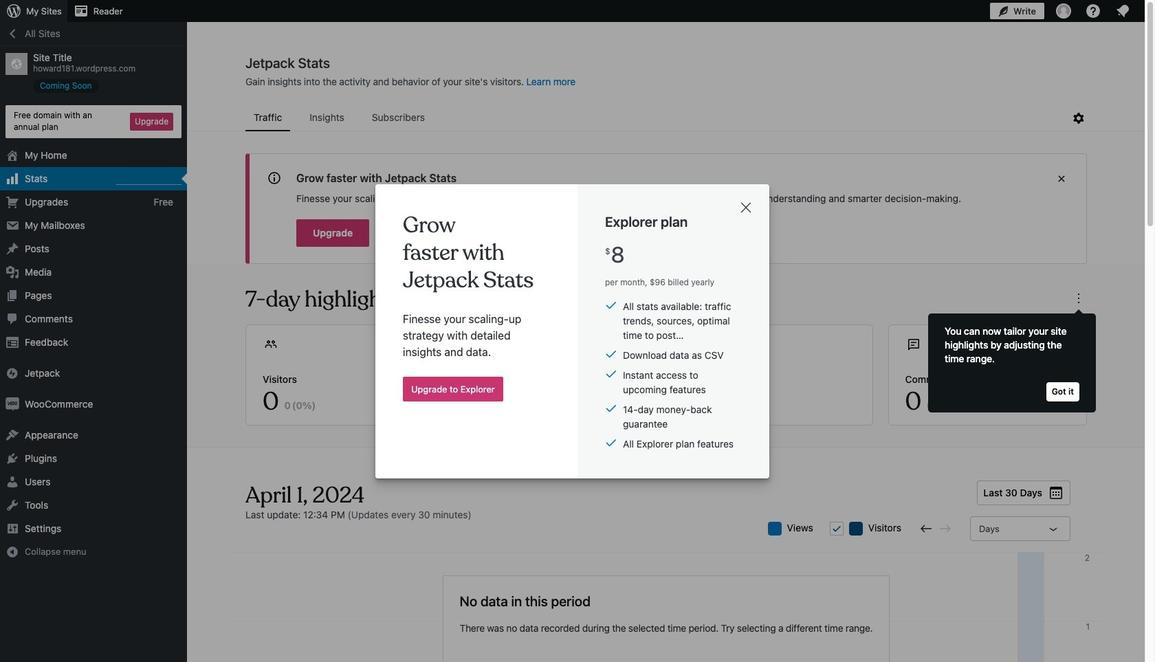 Task type: vqa. For each thing, say whether or not it's contained in the screenshot.
Jetpack Stats main content
yes



Task type: describe. For each thing, give the bounding box(es) containing it.
jetpack stats main content
[[188, 54, 1145, 662]]

none checkbox inside jetpack stats main content
[[830, 522, 844, 536]]

help image
[[1085, 3, 1102, 19]]

highest hourly views 0 image
[[116, 176, 182, 185]]

img image
[[6, 397, 19, 411]]

manage your notifications image
[[1115, 3, 1132, 19]]



Task type: locate. For each thing, give the bounding box(es) containing it.
close image
[[1054, 171, 1070, 187]]

menu inside jetpack stats main content
[[246, 105, 1071, 131]]

None checkbox
[[830, 522, 844, 536]]

close image
[[738, 199, 755, 216]]

menu
[[246, 105, 1071, 131]]

tooltip
[[922, 307, 1096, 413]]

update your profile, personal settings, and more image
[[1056, 3, 1072, 19]]



